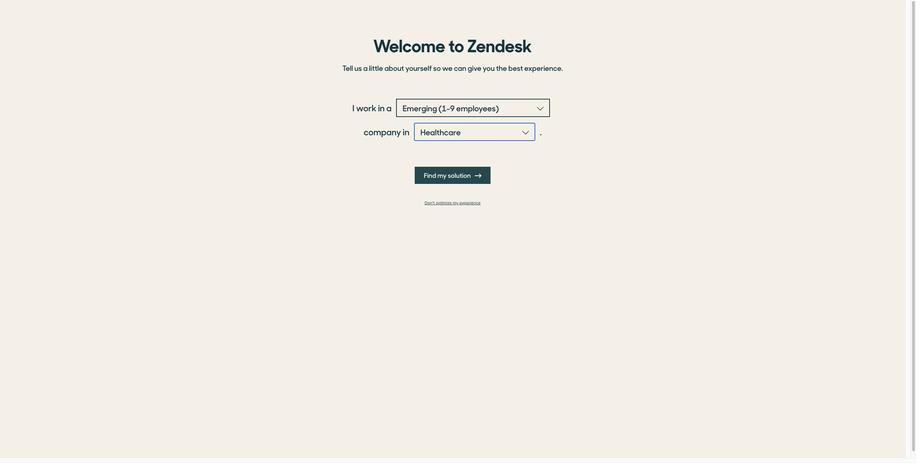 Task type: describe. For each thing, give the bounding box(es) containing it.
1 vertical spatial my
[[453, 200, 459, 206]]

so
[[433, 63, 441, 73]]

find     my solution
[[424, 171, 472, 180]]

give
[[468, 63, 481, 73]]

company in
[[364, 126, 410, 138]]

my inside button
[[438, 171, 447, 180]]

find
[[424, 171, 436, 180]]

about
[[385, 63, 404, 73]]

yourself
[[406, 63, 432, 73]]

experience
[[460, 200, 481, 206]]

solution
[[448, 171, 471, 180]]

arrow right image
[[475, 173, 482, 179]]

best
[[508, 63, 523, 73]]

i work in a
[[352, 102, 392, 114]]

to
[[449, 32, 464, 57]]



Task type: vqa. For each thing, say whether or not it's contained in the screenshot.
And
no



Task type: locate. For each thing, give the bounding box(es) containing it.
don't optimize my experience link
[[338, 200, 567, 206]]

little
[[369, 63, 383, 73]]

don't
[[425, 200, 435, 206]]

in right work
[[378, 102, 385, 114]]

0 horizontal spatial my
[[438, 171, 447, 180]]

0 vertical spatial in
[[378, 102, 385, 114]]

1 vertical spatial a
[[386, 102, 392, 114]]

company
[[364, 126, 401, 138]]

zendesk
[[467, 32, 532, 57]]

.
[[540, 126, 542, 138]]

tell us a little about yourself so we can give you the best experience.
[[342, 63, 563, 73]]

welcome to zendesk
[[373, 32, 532, 57]]

0 horizontal spatial in
[[378, 102, 385, 114]]

the
[[496, 63, 507, 73]]

can
[[454, 63, 466, 73]]

experience.
[[524, 63, 563, 73]]

1 vertical spatial in
[[403, 126, 410, 138]]

0 vertical spatial my
[[438, 171, 447, 180]]

my right find
[[438, 171, 447, 180]]

i
[[352, 102, 354, 114]]

tell
[[342, 63, 353, 73]]

1 horizontal spatial a
[[386, 102, 392, 114]]

you
[[483, 63, 495, 73]]

in
[[378, 102, 385, 114], [403, 126, 410, 138]]

0 vertical spatial a
[[363, 63, 368, 73]]

find     my solution button
[[415, 167, 491, 184]]

optimize
[[436, 200, 452, 206]]

don't optimize my experience
[[425, 200, 481, 206]]

my right optimize
[[453, 200, 459, 206]]

0 horizontal spatial a
[[363, 63, 368, 73]]

us
[[355, 63, 362, 73]]

work
[[356, 102, 376, 114]]

1 horizontal spatial in
[[403, 126, 410, 138]]

a
[[363, 63, 368, 73], [386, 102, 392, 114]]

in right the company
[[403, 126, 410, 138]]

a right work
[[386, 102, 392, 114]]

my
[[438, 171, 447, 180], [453, 200, 459, 206]]

a right the us
[[363, 63, 368, 73]]

we
[[442, 63, 453, 73]]

welcome
[[373, 32, 445, 57]]

1 horizontal spatial my
[[453, 200, 459, 206]]



